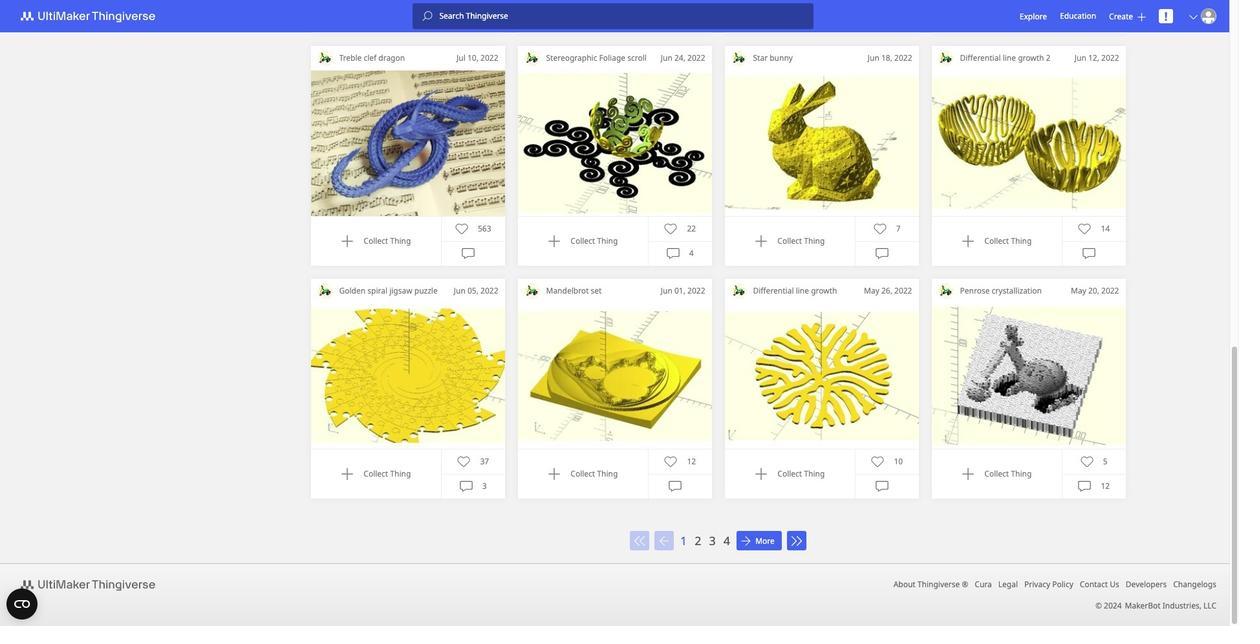Task type: describe. For each thing, give the bounding box(es) containing it.
avatar image for golden spiral jigsaw puzzle
[[317, 283, 333, 299]]

2022 for jul 10, 2022
[[481, 52, 499, 63]]

star bunny
[[753, 52, 793, 63]]

mandelbrot set
[[546, 285, 602, 296]]

golden
[[339, 285, 366, 296]]

jun 01, 2022
[[661, 285, 706, 296]]

add to collection image for mandelbrot set
[[548, 468, 561, 481]]

puzzle
[[415, 285, 438, 296]]

4 inside the 4 link
[[690, 248, 694, 259]]

like image for stereographic foliage scroll
[[665, 222, 678, 235]]

comment image for 12
[[669, 480, 682, 493]]

1 vertical spatial 2
[[695, 533, 702, 549]]

collect thing link for 5
[[962, 468, 1032, 481]]

01,
[[675, 285, 686, 296]]

comment image for 10
[[876, 480, 889, 493]]

10,
[[468, 52, 479, 63]]

policy
[[1053, 579, 1074, 590]]

privacy policy link
[[1025, 579, 1074, 590]]

penrose crystallization
[[961, 285, 1042, 296]]

comment image up 24, at the right top of page
[[669, 14, 682, 27]]

jun for jun 01, 2022
[[661, 285, 673, 296]]

avatar image for treble clef dragon
[[317, 50, 333, 66]]

collect for 5
[[985, 468, 1010, 479]]

collect for 563
[[364, 236, 388, 247]]

20,
[[1089, 285, 1100, 296]]

thing card image for stereographic foliage scroll
[[518, 71, 712, 216]]

like image for 14
[[1079, 222, 1092, 235]]

2022 for jun 12, 2022
[[1102, 52, 1120, 63]]

1 link
[[681, 533, 687, 549]]

treble clef dragon
[[339, 52, 405, 63]]

avatar image right ! link
[[1202, 8, 1217, 24]]

like image for penrose crystallization
[[1081, 455, 1094, 468]]

comment image left create
[[1083, 14, 1096, 27]]

add to collection image for differential line growth 2
[[962, 235, 975, 248]]

05,
[[468, 285, 479, 296]]

treble
[[339, 52, 362, 63]]

may for may 26, 2022
[[865, 285, 880, 296]]

collect thing link for 563
[[341, 235, 411, 248]]

developers link
[[1126, 579, 1167, 590]]

22 link
[[665, 222, 696, 235]]

thing for 5
[[1012, 468, 1032, 479]]

like image for 10
[[872, 455, 885, 468]]

education
[[1061, 10, 1097, 21]]

collect for 37
[[364, 468, 388, 479]]

avatar image for star bunny
[[731, 50, 747, 66]]

2024
[[1105, 600, 1122, 611]]

thing card image for star bunny
[[725, 71, 919, 216]]

add to collection image for differential line growth
[[755, 468, 768, 481]]

add to collection image for stereographic foliage scroll
[[548, 235, 561, 248]]

collect for 7
[[778, 236, 802, 247]]

scroll
[[628, 52, 647, 63]]

collect thing for 12
[[571, 468, 618, 479]]

previousarrow image
[[656, 531, 673, 551]]

thing card image for penrose crystallization
[[932, 303, 1126, 449]]

us
[[1111, 579, 1120, 590]]

comment image down 7 link on the top right of page
[[876, 247, 889, 260]]

© 2024 makerbot industries, llc
[[1096, 600, 1217, 611]]

industries,
[[1163, 600, 1202, 611]]

37
[[480, 456, 489, 467]]

jul 10, 2022
[[457, 52, 499, 63]]

growth for differential line growth 2
[[1019, 52, 1045, 63]]

explore button
[[1020, 11, 1048, 22]]

14 link
[[1079, 222, 1110, 235]]

24,
[[675, 52, 686, 63]]

makerbot
[[1126, 600, 1161, 611]]

golden spiral jigsaw puzzle
[[339, 285, 438, 296]]

may for may 20, 2022
[[1072, 285, 1087, 296]]

add to collection image for star bunny
[[755, 235, 768, 248]]

collect thing link for 10
[[755, 468, 825, 481]]

26,
[[882, 285, 893, 296]]

10 link
[[872, 455, 903, 468]]

3 inside 3 link
[[483, 481, 487, 492]]

foliage
[[600, 52, 626, 63]]

1 vertical spatial 12 link
[[1079, 480, 1110, 493]]

! link
[[1160, 8, 1174, 24]]

contact
[[1080, 579, 1109, 590]]

collect thing for 37
[[364, 468, 411, 479]]

changelogs link
[[1174, 579, 1217, 590]]

0 horizontal spatial 3 link
[[460, 480, 487, 493]]

2 doublearrowicon image from the left
[[788, 532, 807, 550]]

2022 for jun 05, 2022
[[481, 285, 499, 296]]

Search Thingiverse text field
[[433, 11, 814, 21]]

collect thing link for 22
[[548, 235, 618, 248]]

about thingiverse ® link
[[894, 579, 969, 590]]

12,
[[1089, 52, 1100, 63]]

avatar image for differential line growth
[[731, 283, 747, 299]]

2022 for may 20, 2022
[[1102, 285, 1120, 296]]

collect thing link for 7
[[755, 235, 825, 248]]

2022 for jun 01, 2022
[[688, 285, 706, 296]]

jun for jun 12, 2022
[[1075, 52, 1087, 63]]

comment image for 563
[[462, 247, 475, 260]]

thing card image for treble clef dragon
[[311, 71, 505, 216]]

collect thing for 22
[[571, 236, 618, 247]]

create button
[[1110, 11, 1147, 22]]

star
[[753, 52, 768, 63]]

developers
[[1126, 579, 1167, 590]]

comment image up 10,
[[462, 14, 475, 27]]

collect for 12
[[571, 468, 595, 479]]

22
[[687, 223, 696, 234]]

stereographic
[[546, 52, 598, 63]]

7 link
[[874, 222, 901, 235]]

collect thing for 10
[[778, 468, 825, 479]]

differential line growth 2
[[961, 52, 1051, 63]]

explore
[[1020, 11, 1048, 22]]

comment image down '14' link on the right top of page
[[1083, 247, 1096, 260]]

collect thing link for 37
[[341, 468, 411, 481]]

thingiverse
[[918, 579, 960, 590]]

7
[[897, 223, 901, 234]]

mandelbrot
[[546, 285, 589, 296]]

logo image
[[13, 577, 171, 593]]

2022 for jun 24, 2022
[[688, 52, 706, 63]]

differential for differential line growth
[[753, 285, 794, 296]]

avatar image for penrose crystallization
[[939, 283, 954, 299]]



Task type: vqa. For each thing, say whether or not it's contained in the screenshot.
4th Thumbnail representing an image or video in the carousel from the top of the page
no



Task type: locate. For each thing, give the bounding box(es) containing it.
like image left the 7
[[874, 222, 887, 235]]

dragon
[[379, 52, 405, 63]]

avatar image right jun 18, 2022
[[939, 50, 954, 66]]

2022 right "12,"
[[1102, 52, 1120, 63]]

may left 26,
[[865, 285, 880, 296]]

1 horizontal spatial 3
[[709, 533, 716, 549]]

education link
[[1061, 9, 1097, 23]]

like image left 14
[[1079, 222, 1092, 235]]

4 down 22
[[690, 248, 694, 259]]

0 vertical spatial 4 link
[[667, 247, 694, 260]]

about thingiverse ® cura legal privacy policy contact us developers changelogs
[[894, 579, 1217, 590]]

makerbot logo image
[[13, 8, 171, 24]]

like image left the 10
[[872, 455, 885, 468]]

563 link
[[456, 222, 491, 235]]

jun left 05,
[[454, 285, 466, 296]]

comment image down the 22 link
[[667, 247, 680, 260]]

0 vertical spatial 12
[[687, 456, 696, 467]]

collect for 10
[[778, 468, 802, 479]]

4 link left nextarrow icon
[[724, 533, 731, 549]]

differential line growth
[[753, 285, 838, 296]]

collect thing link for 14
[[962, 235, 1032, 248]]

comment image down 5 link
[[1079, 480, 1092, 493]]

comment image down 37 link
[[460, 480, 473, 493]]

nextarrow image
[[738, 532, 755, 550]]

jigsaw
[[390, 285, 413, 296]]

cura
[[975, 579, 992, 590]]

comment image up 1
[[669, 480, 682, 493]]

2022 right 18,
[[895, 52, 913, 63]]

1 horizontal spatial 3 link
[[709, 533, 716, 549]]

0 horizontal spatial may
[[865, 285, 880, 296]]

0 horizontal spatial 12
[[687, 456, 696, 467]]

0 vertical spatial 12 link
[[665, 455, 696, 468]]

add to collection image for treble clef dragon
[[341, 235, 354, 248]]

0 horizontal spatial 2
[[695, 533, 702, 549]]

1 horizontal spatial growth
[[1019, 52, 1045, 63]]

comment image down 563 link
[[462, 247, 475, 260]]

2022 right 05,
[[481, 285, 499, 296]]

2022
[[481, 52, 499, 63], [688, 52, 706, 63], [895, 52, 913, 63], [1102, 52, 1120, 63], [481, 285, 499, 296], [688, 285, 706, 296], [895, 285, 913, 296], [1102, 285, 1120, 296]]

2022 right 26,
[[895, 285, 913, 296]]

2 may from the left
[[1072, 285, 1087, 296]]

thing card image
[[311, 71, 505, 216], [518, 71, 712, 216], [725, 71, 919, 216], [932, 71, 1126, 216], [311, 303, 505, 449], [518, 303, 712, 449], [725, 303, 919, 449], [932, 303, 1126, 449]]

cura link
[[975, 579, 992, 590]]

0 vertical spatial differential
[[961, 52, 1001, 63]]

37 link
[[458, 455, 489, 468]]

2022 right 24, at the right top of page
[[688, 52, 706, 63]]

differential for differential line growth 2
[[961, 52, 1001, 63]]

jun
[[661, 52, 673, 63], [868, 52, 880, 63], [1075, 52, 1087, 63], [454, 285, 466, 296], [661, 285, 673, 296]]

2022 right the "20,"
[[1102, 285, 1120, 296]]

1 horizontal spatial 2
[[1047, 52, 1051, 63]]

3 right 2 link
[[709, 533, 716, 549]]

doublearrowicon image right more
[[788, 532, 807, 550]]

growth
[[1019, 52, 1045, 63], [811, 285, 838, 296]]

thing for 10
[[804, 468, 825, 479]]

avatar image left the star
[[731, 50, 747, 66]]

1 vertical spatial growth
[[811, 285, 838, 296]]

create
[[1110, 11, 1134, 22]]

avatar image for stereographic foliage scroll
[[524, 50, 540, 66]]

4 link
[[667, 247, 694, 260], [724, 533, 731, 549]]

jun left "12,"
[[1075, 52, 1087, 63]]

stereographic foliage scroll
[[546, 52, 647, 63]]

jun 24, 2022
[[661, 52, 706, 63]]

!
[[1165, 8, 1168, 24]]

add to collection image
[[548, 2, 561, 15], [341, 235, 354, 248], [341, 468, 354, 481], [548, 468, 561, 481], [962, 468, 975, 481]]

1 horizontal spatial 12
[[1102, 481, 1110, 492]]

may 26, 2022
[[865, 285, 913, 296]]

18,
[[882, 52, 893, 63]]

0 horizontal spatial 4
[[690, 248, 694, 259]]

comment image
[[462, 14, 475, 27], [669, 14, 682, 27], [1083, 14, 1096, 27], [667, 247, 680, 260], [876, 247, 889, 260], [1083, 247, 1096, 260], [1079, 480, 1092, 493]]

llc
[[1204, 600, 1217, 611]]

penrose
[[961, 285, 990, 296]]

1
[[681, 533, 687, 549]]

thing card image for differential line growth 2
[[932, 71, 1126, 216]]

1 vertical spatial line
[[796, 285, 809, 296]]

jun 05, 2022
[[454, 285, 499, 296]]

growth down explore
[[1019, 52, 1045, 63]]

thing for 14
[[1012, 236, 1032, 247]]

contact us link
[[1080, 579, 1120, 590]]

3
[[483, 481, 487, 492], [709, 533, 716, 549]]

more
[[756, 535, 775, 546]]

avatar image for differential line growth 2
[[939, 50, 954, 66]]

2022 right 01, on the right
[[688, 285, 706, 296]]

1 horizontal spatial 4 link
[[724, 533, 731, 549]]

thing card image for golden spiral jigsaw puzzle
[[311, 303, 505, 449]]

3 link
[[460, 480, 487, 493], [709, 533, 716, 549]]

add to collection image for golden spiral jigsaw puzzle
[[341, 468, 354, 481]]

1 vertical spatial 4 link
[[724, 533, 731, 549]]

avatar image left penrose
[[939, 283, 954, 299]]

like image for golden spiral jigsaw puzzle
[[458, 455, 471, 468]]

more link
[[734, 531, 785, 551]]

collect thing for 5
[[985, 468, 1032, 479]]

doublearrowicon image left previousarrow icon
[[630, 532, 650, 550]]

2
[[1047, 52, 1051, 63], [695, 533, 702, 549]]

like image for treble clef dragon
[[456, 222, 468, 235]]

1 horizontal spatial doublearrowicon image
[[788, 532, 807, 550]]

2 link
[[695, 533, 702, 549]]

thing for 563
[[390, 236, 411, 247]]

collect thing for 14
[[985, 236, 1032, 247]]

1 horizontal spatial 4
[[724, 533, 731, 549]]

1 vertical spatial 4
[[724, 533, 731, 549]]

comment image down the 10 link at the bottom of the page
[[876, 480, 889, 493]]

legal link
[[999, 579, 1018, 590]]

makerbot industries, llc link
[[1126, 600, 1217, 611]]

0 horizontal spatial 3
[[483, 481, 487, 492]]

comment image for 37
[[460, 480, 473, 493]]

12 link
[[665, 455, 696, 468], [1079, 480, 1110, 493]]

thing card image for mandelbrot set
[[518, 303, 712, 449]]

collect thing for 7
[[778, 236, 825, 247]]

0 vertical spatial growth
[[1019, 52, 1045, 63]]

©
[[1096, 600, 1103, 611]]

add to collection image
[[755, 2, 768, 15], [548, 235, 561, 248], [755, 235, 768, 248], [962, 235, 975, 248], [755, 468, 768, 481]]

set
[[591, 285, 602, 296]]

plusicon image
[[1138, 13, 1147, 21]]

avatar image left golden
[[317, 283, 333, 299]]

crystallization
[[992, 285, 1042, 296]]

clef
[[364, 52, 377, 63]]

jun left 18,
[[868, 52, 880, 63]]

collect thing
[[364, 236, 411, 247], [571, 236, 618, 247], [778, 236, 825, 247], [985, 236, 1032, 247], [364, 468, 411, 479], [571, 468, 618, 479], [778, 468, 825, 479], [985, 468, 1032, 479]]

changelogs
[[1174, 579, 1217, 590]]

avatar image for mandelbrot set
[[524, 283, 540, 299]]

0 horizontal spatial line
[[796, 285, 809, 296]]

jun 12, 2022
[[1075, 52, 1120, 63]]

spiral
[[368, 285, 388, 296]]

avatar image
[[1202, 8, 1217, 24], [317, 50, 333, 66], [524, 50, 540, 66], [731, 50, 747, 66], [939, 50, 954, 66], [317, 283, 333, 299], [524, 283, 540, 299], [731, 283, 747, 299], [939, 283, 954, 299]]

like image
[[874, 222, 887, 235], [1079, 222, 1092, 235], [872, 455, 885, 468]]

1 doublearrowicon image from the left
[[630, 532, 650, 550]]

collect thing link
[[341, 235, 411, 248], [548, 235, 618, 248], [755, 235, 825, 248], [962, 235, 1032, 248], [341, 468, 411, 481], [548, 468, 618, 481], [755, 468, 825, 481], [962, 468, 1032, 481]]

0 horizontal spatial growth
[[811, 285, 838, 296]]

thing
[[390, 236, 411, 247], [597, 236, 618, 247], [804, 236, 825, 247], [1012, 236, 1032, 247], [390, 468, 411, 479], [597, 468, 618, 479], [804, 468, 825, 479], [1012, 468, 1032, 479]]

may
[[865, 285, 880, 296], [1072, 285, 1087, 296]]

line
[[1003, 52, 1017, 63], [796, 285, 809, 296]]

avatar image right jun 01, 2022
[[731, 283, 747, 299]]

14
[[1102, 223, 1110, 234]]

line for differential line growth
[[796, 285, 809, 296]]

about
[[894, 579, 916, 590]]

thing for 22
[[597, 236, 618, 247]]

12
[[687, 456, 696, 467], [1102, 481, 1110, 492]]

3 link right 2 link
[[709, 533, 716, 549]]

jun for jun 24, 2022
[[661, 52, 673, 63]]

may 20, 2022
[[1072, 285, 1120, 296]]

like image
[[460, 0, 473, 2], [665, 0, 678, 2], [456, 222, 468, 235], [665, 222, 678, 235], [458, 455, 471, 468], [665, 455, 678, 468], [1081, 455, 1094, 468]]

collect thing link for 12
[[548, 468, 618, 481]]

1 horizontal spatial line
[[1003, 52, 1017, 63]]

1 horizontal spatial differential
[[961, 52, 1001, 63]]

collect for 14
[[985, 236, 1010, 247]]

privacy
[[1025, 579, 1051, 590]]

563
[[478, 223, 491, 234]]

jul
[[457, 52, 466, 63]]

bunny
[[770, 52, 793, 63]]

search control image
[[423, 11, 433, 21]]

0 vertical spatial 4
[[690, 248, 694, 259]]

collect
[[364, 236, 388, 247], [571, 236, 595, 247], [778, 236, 802, 247], [985, 236, 1010, 247], [364, 468, 388, 479], [571, 468, 595, 479], [778, 468, 802, 479], [985, 468, 1010, 479]]

2022 for may 26, 2022
[[895, 285, 913, 296]]

0 vertical spatial 3 link
[[460, 480, 487, 493]]

0 horizontal spatial 12 link
[[665, 455, 696, 468]]

1 vertical spatial 3 link
[[709, 533, 716, 549]]

1 vertical spatial 3
[[709, 533, 716, 549]]

thing card image for differential line growth
[[725, 303, 919, 449]]

collect thing for 563
[[364, 236, 411, 247]]

thing for 12
[[597, 468, 618, 479]]

2 right 1
[[695, 533, 702, 549]]

thing for 37
[[390, 468, 411, 479]]

thing for 7
[[804, 236, 825, 247]]

3 link down 37 link
[[460, 480, 487, 493]]

avatar image left mandelbrot
[[524, 283, 540, 299]]

like image for mandelbrot set
[[665, 455, 678, 468]]

jun for jun 05, 2022
[[454, 285, 466, 296]]

5 link
[[1081, 455, 1108, 468]]

jun left 01, on the right
[[661, 285, 673, 296]]

10
[[895, 456, 903, 467]]

®
[[962, 579, 969, 590]]

2022 for jun 18, 2022
[[895, 52, 913, 63]]

collect for 22
[[571, 236, 595, 247]]

0 horizontal spatial doublearrowicon image
[[630, 532, 650, 550]]

growth left 26,
[[811, 285, 838, 296]]

may left the "20,"
[[1072, 285, 1087, 296]]

line for differential line growth 2
[[1003, 52, 1017, 63]]

jun 18, 2022
[[868, 52, 913, 63]]

0 horizontal spatial differential
[[753, 285, 794, 296]]

open widget image
[[6, 589, 38, 620]]

0 vertical spatial 2
[[1047, 52, 1051, 63]]

2 down explore
[[1047, 52, 1051, 63]]

like image for 7
[[874, 222, 887, 235]]

5
[[1104, 456, 1108, 467]]

3 down 37
[[483, 481, 487, 492]]

doublearrowicon image
[[630, 532, 650, 550], [788, 532, 807, 550]]

1 vertical spatial 12
[[1102, 481, 1110, 492]]

1 may from the left
[[865, 285, 880, 296]]

4
[[690, 248, 694, 259], [724, 533, 731, 549]]

growth for differential line growth
[[811, 285, 838, 296]]

2022 right 10,
[[481, 52, 499, 63]]

comment image
[[462, 247, 475, 260], [460, 480, 473, 493], [669, 480, 682, 493], [876, 480, 889, 493]]

avatar image left treble
[[317, 50, 333, 66]]

1 horizontal spatial 12 link
[[1079, 480, 1110, 493]]

0 vertical spatial 3
[[483, 481, 487, 492]]

1 horizontal spatial may
[[1072, 285, 1087, 296]]

add to collection image for penrose crystallization
[[962, 468, 975, 481]]

legal
[[999, 579, 1018, 590]]

jun for jun 18, 2022
[[868, 52, 880, 63]]

0 vertical spatial line
[[1003, 52, 1017, 63]]

0 horizontal spatial 4 link
[[667, 247, 694, 260]]

avatar image left the stereographic at top
[[524, 50, 540, 66]]

1 vertical spatial differential
[[753, 285, 794, 296]]

4 link down the 22 link
[[667, 247, 694, 260]]

jun left 24, at the right top of page
[[661, 52, 673, 63]]

4 left nextarrow icon
[[724, 533, 731, 549]]



